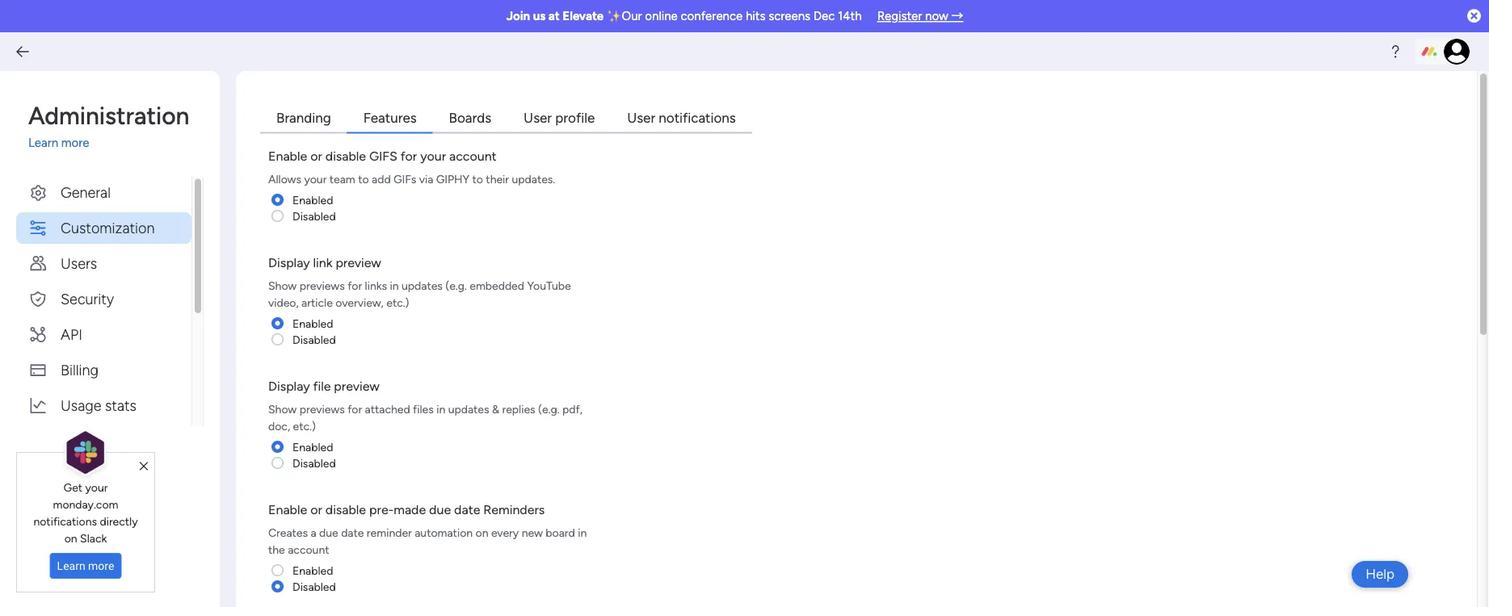 Task type: locate. For each thing, give the bounding box(es) containing it.
2 disabled from the top
[[292, 333, 336, 347]]

1 enabled from the top
[[292, 193, 333, 207]]

3 disabled from the top
[[292, 457, 336, 470]]

0 horizontal spatial notifications
[[33, 515, 97, 528]]

enable up allows
[[268, 149, 307, 164]]

1 horizontal spatial date
[[454, 503, 480, 518]]

notifications
[[659, 109, 736, 126], [33, 515, 97, 528]]

or for enable or disable pre-made due date reminders
[[310, 503, 322, 518]]

1 horizontal spatial in
[[436, 403, 445, 417]]

for inside show previews for links in updates (e.g. embedded youtube video, article overview, etc.)
[[348, 279, 362, 293]]

updates
[[402, 279, 443, 293], [448, 403, 489, 417]]

on left slack
[[64, 532, 77, 545]]

4 disabled from the top
[[292, 580, 336, 594]]

for left attached
[[348, 403, 362, 417]]

conference
[[681, 9, 743, 23]]

for up allows your team to add gifs via giphy to their updates.
[[401, 149, 417, 164]]

enabled for enable or disable gifs for your account
[[292, 193, 333, 207]]

due right a
[[319, 526, 338, 540]]

us
[[533, 9, 546, 23]]

2 vertical spatial your
[[85, 481, 108, 494]]

1 vertical spatial preview
[[334, 379, 380, 394]]

previews up article
[[300, 279, 345, 293]]

previews inside show previews for attached files in updates & replies (e.g. pdf, doc, etc.)
[[300, 403, 345, 417]]

0 vertical spatial display
[[268, 255, 310, 271]]

disable left the pre-
[[325, 503, 366, 518]]

kendall parks image
[[1444, 39, 1470, 65]]

slack
[[80, 532, 107, 545]]

1 vertical spatial etc.)
[[293, 420, 316, 433]]

&
[[492, 403, 499, 417]]

disabled down 'team'
[[292, 209, 336, 223]]

for up overview,
[[348, 279, 362, 293]]

learn
[[28, 136, 58, 150], [57, 560, 85, 573]]

1 vertical spatial updates
[[448, 403, 489, 417]]

date up automation at the left bottom of the page
[[454, 503, 480, 518]]

1 vertical spatial your
[[304, 173, 327, 186]]

disabled up a
[[292, 457, 336, 470]]

billing
[[61, 361, 99, 379]]

(e.g. left embedded
[[445, 279, 467, 293]]

4 enabled from the top
[[292, 564, 333, 578]]

2 enabled from the top
[[292, 317, 333, 330]]

0 vertical spatial preview
[[336, 255, 381, 271]]

hits
[[746, 9, 766, 23]]

to left add
[[358, 173, 369, 186]]

display left the file
[[268, 379, 310, 394]]

date
[[454, 503, 480, 518], [341, 526, 364, 540]]

0 vertical spatial previews
[[300, 279, 345, 293]]

0 horizontal spatial in
[[390, 279, 399, 293]]

0 vertical spatial notifications
[[659, 109, 736, 126]]

on left every
[[476, 526, 488, 540]]

in right board
[[578, 526, 587, 540]]

back to workspace image
[[15, 44, 31, 60]]

1 vertical spatial notifications
[[33, 515, 97, 528]]

0 horizontal spatial user
[[524, 109, 552, 126]]

embedded
[[470, 279, 524, 293]]

overview,
[[336, 296, 384, 310]]

1 previews from the top
[[300, 279, 345, 293]]

your for get your monday.com notifications directly on slack
[[85, 481, 108, 494]]

0 horizontal spatial on
[[64, 532, 77, 545]]

2 horizontal spatial your
[[420, 149, 446, 164]]

1 user from the left
[[524, 109, 552, 126]]

updates inside show previews for links in updates (e.g. embedded youtube video, article overview, etc.)
[[402, 279, 443, 293]]

3 enabled from the top
[[292, 440, 333, 454]]

enabled down the file
[[292, 440, 333, 454]]

1 disabled from the top
[[292, 209, 336, 223]]

account up giphy
[[449, 149, 497, 164]]

for
[[401, 149, 417, 164], [348, 279, 362, 293], [348, 403, 362, 417]]

1 horizontal spatial notifications
[[659, 109, 736, 126]]

general button
[[16, 177, 191, 208]]

more inside button
[[88, 560, 114, 573]]

0 vertical spatial learn
[[28, 136, 58, 150]]

1 display from the top
[[268, 255, 310, 271]]

creates a due date reminder automation on every new board in the account
[[268, 526, 587, 557]]

your left 'team'
[[304, 173, 327, 186]]

0 vertical spatial show
[[268, 279, 297, 293]]

0 horizontal spatial to
[[358, 173, 369, 186]]

2 user from the left
[[627, 109, 655, 126]]

✨
[[607, 9, 619, 23]]

2 vertical spatial in
[[578, 526, 587, 540]]

1 vertical spatial learn
[[57, 560, 85, 573]]

directly
[[100, 515, 138, 528]]

etc.) right doc,
[[293, 420, 316, 433]]

enabled down article
[[292, 317, 333, 330]]

etc.) for display file preview
[[293, 420, 316, 433]]

your up monday.com
[[85, 481, 108, 494]]

more
[[61, 136, 89, 150], [88, 560, 114, 573]]

0 horizontal spatial etc.)
[[293, 420, 316, 433]]

preview right the file
[[334, 379, 380, 394]]

to left their
[[472, 173, 483, 186]]

1 horizontal spatial to
[[472, 173, 483, 186]]

account down a
[[288, 543, 329, 557]]

0 horizontal spatial your
[[85, 481, 108, 494]]

1 horizontal spatial on
[[476, 526, 488, 540]]

stats
[[105, 397, 137, 414]]

show previews for links in updates (e.g. embedded youtube video, article overview, etc.)
[[268, 279, 571, 310]]

1 vertical spatial show
[[268, 403, 297, 417]]

or up a
[[310, 503, 322, 518]]

disable up 'team'
[[325, 149, 366, 164]]

0 vertical spatial etc.)
[[386, 296, 409, 310]]

etc.) inside show previews for links in updates (e.g. embedded youtube video, article overview, etc.)
[[386, 296, 409, 310]]

due
[[429, 503, 451, 518], [319, 526, 338, 540]]

preview for display link preview
[[336, 255, 381, 271]]

0 horizontal spatial updates
[[402, 279, 443, 293]]

1 horizontal spatial updates
[[448, 403, 489, 417]]

users
[[61, 255, 97, 272]]

on inside get your monday.com notifications directly on slack
[[64, 532, 77, 545]]

or down branding link
[[310, 149, 322, 164]]

1 to from the left
[[358, 173, 369, 186]]

1 horizontal spatial (e.g.
[[538, 403, 560, 417]]

0 horizontal spatial date
[[341, 526, 364, 540]]

1 vertical spatial for
[[348, 279, 362, 293]]

get
[[63, 481, 83, 494]]

1 vertical spatial previews
[[300, 403, 345, 417]]

now
[[925, 9, 948, 23]]

0 vertical spatial your
[[420, 149, 446, 164]]

online
[[645, 9, 678, 23]]

0 vertical spatial date
[[454, 503, 480, 518]]

user left profile
[[524, 109, 552, 126]]

previews
[[300, 279, 345, 293], [300, 403, 345, 417]]

enabled for enable or disable pre-made due date reminders
[[292, 564, 333, 578]]

1 vertical spatial in
[[436, 403, 445, 417]]

1 vertical spatial (e.g.
[[538, 403, 560, 417]]

1 horizontal spatial user
[[627, 109, 655, 126]]

2 display from the top
[[268, 379, 310, 394]]

1 horizontal spatial account
[[449, 149, 497, 164]]

in right files
[[436, 403, 445, 417]]

show up doc,
[[268, 403, 297, 417]]

0 vertical spatial or
[[310, 149, 322, 164]]

0 vertical spatial more
[[61, 136, 89, 150]]

2 enable from the top
[[268, 503, 307, 518]]

1 disable from the top
[[325, 149, 366, 164]]

1 horizontal spatial etc.)
[[386, 296, 409, 310]]

your inside get your monday.com notifications directly on slack
[[85, 481, 108, 494]]

updates left &
[[448, 403, 489, 417]]

previews down the file
[[300, 403, 345, 417]]

disable for pre-
[[325, 503, 366, 518]]

enable
[[268, 149, 307, 164], [268, 503, 307, 518]]

disabled down article
[[292, 333, 336, 347]]

2 vertical spatial for
[[348, 403, 362, 417]]

learn more button
[[50, 553, 122, 579]]

etc.)
[[386, 296, 409, 310], [293, 420, 316, 433]]

made
[[394, 503, 426, 518]]

show inside show previews for attached files in updates & replies (e.g. pdf, doc, etc.)
[[268, 403, 297, 417]]

1 vertical spatial date
[[341, 526, 364, 540]]

0 vertical spatial disable
[[325, 149, 366, 164]]

updates right links on the left top
[[402, 279, 443, 293]]

learn inside administration learn more
[[28, 136, 58, 150]]

in inside show previews for links in updates (e.g. embedded youtube video, article overview, etc.)
[[390, 279, 399, 293]]

security
[[61, 290, 114, 307]]

automation
[[415, 526, 473, 540]]

1 vertical spatial or
[[310, 503, 322, 518]]

2 disable from the top
[[325, 503, 366, 518]]

etc.) for display link preview
[[386, 296, 409, 310]]

for inside show previews for attached files in updates & replies (e.g. pdf, doc, etc.)
[[348, 403, 362, 417]]

user right profile
[[627, 109, 655, 126]]

to
[[358, 173, 369, 186], [472, 173, 483, 186]]

0 horizontal spatial (e.g.
[[445, 279, 467, 293]]

0 vertical spatial in
[[390, 279, 399, 293]]

etc.) inside show previews for attached files in updates & replies (e.g. pdf, doc, etc.)
[[293, 420, 316, 433]]

2 previews from the top
[[300, 403, 345, 417]]

2 or from the top
[[310, 503, 322, 518]]

display for display file preview
[[268, 379, 310, 394]]

previews inside show previews for links in updates (e.g. embedded youtube video, article overview, etc.)
[[300, 279, 345, 293]]

show inside show previews for links in updates (e.g. embedded youtube video, article overview, etc.)
[[268, 279, 297, 293]]

previews for link
[[300, 279, 345, 293]]

1 vertical spatial disable
[[325, 503, 366, 518]]

enabled
[[292, 193, 333, 207], [292, 317, 333, 330], [292, 440, 333, 454], [292, 564, 333, 578]]

disable
[[325, 149, 366, 164], [325, 503, 366, 518]]

reminder
[[367, 526, 412, 540]]

enable up creates
[[268, 503, 307, 518]]

your
[[420, 149, 446, 164], [304, 173, 327, 186], [85, 481, 108, 494]]

more inside administration learn more
[[61, 136, 89, 150]]

1 vertical spatial enable
[[268, 503, 307, 518]]

board
[[546, 526, 575, 540]]

0 vertical spatial (e.g.
[[445, 279, 467, 293]]

for for display link preview
[[348, 279, 362, 293]]

1 enable from the top
[[268, 149, 307, 164]]

learn down administration
[[28, 136, 58, 150]]

enabled down allows
[[292, 193, 333, 207]]

date left reminder on the left bottom of the page
[[341, 526, 364, 540]]

enabled down a
[[292, 564, 333, 578]]

0 vertical spatial due
[[429, 503, 451, 518]]

disabled for display file preview
[[292, 457, 336, 470]]

0 vertical spatial enable
[[268, 149, 307, 164]]

enabled for display file preview
[[292, 440, 333, 454]]

1 vertical spatial due
[[319, 526, 338, 540]]

preview up links on the left top
[[336, 255, 381, 271]]

in
[[390, 279, 399, 293], [436, 403, 445, 417], [578, 526, 587, 540]]

disabled for enable or disable gifs for your account
[[292, 209, 336, 223]]

updates.
[[512, 173, 555, 186]]

(e.g.
[[445, 279, 467, 293], [538, 403, 560, 417]]

0 horizontal spatial account
[[288, 543, 329, 557]]

0 vertical spatial updates
[[402, 279, 443, 293]]

1 vertical spatial account
[[288, 543, 329, 557]]

user for user notifications
[[627, 109, 655, 126]]

more down slack
[[88, 560, 114, 573]]

features link
[[347, 103, 433, 134]]

show
[[268, 279, 297, 293], [268, 403, 297, 417]]

user
[[524, 109, 552, 126], [627, 109, 655, 126]]

1 or from the top
[[310, 149, 322, 164]]

on
[[476, 526, 488, 540], [64, 532, 77, 545]]

etc.) down links on the left top
[[386, 296, 409, 310]]

your up via
[[420, 149, 446, 164]]

2 horizontal spatial in
[[578, 526, 587, 540]]

1 vertical spatial more
[[88, 560, 114, 573]]

learn down slack
[[57, 560, 85, 573]]

1 vertical spatial display
[[268, 379, 310, 394]]

(e.g. left pdf,
[[538, 403, 560, 417]]

show up video,
[[268, 279, 297, 293]]

or
[[310, 149, 322, 164], [310, 503, 322, 518]]

due up automation at the left bottom of the page
[[429, 503, 451, 518]]

preview
[[336, 255, 381, 271], [334, 379, 380, 394]]

features
[[363, 109, 417, 126]]

in right links on the left top
[[390, 279, 399, 293]]

more down administration
[[61, 136, 89, 150]]

1 show from the top
[[268, 279, 297, 293]]

2 show from the top
[[268, 403, 297, 417]]

links
[[365, 279, 387, 293]]

disabled for enable or disable pre-made due date reminders
[[292, 580, 336, 594]]

the
[[268, 543, 285, 557]]

disabled down a
[[292, 580, 336, 594]]

1 horizontal spatial due
[[429, 503, 451, 518]]

enable or disable gifs for your account
[[268, 149, 497, 164]]

0 horizontal spatial due
[[319, 526, 338, 540]]

account
[[449, 149, 497, 164], [288, 543, 329, 557]]

notifications inside get your monday.com notifications directly on slack
[[33, 515, 97, 528]]

preview for display file preview
[[334, 379, 380, 394]]

1 horizontal spatial your
[[304, 173, 327, 186]]

display left link at the left top of the page
[[268, 255, 310, 271]]



Task type: vqa. For each thing, say whether or not it's contained in the screenshot.
Close Search
no



Task type: describe. For each thing, give the bounding box(es) containing it.
user profile
[[524, 109, 595, 126]]

updates inside show previews for attached files in updates & replies (e.g. pdf, doc, etc.)
[[448, 403, 489, 417]]

on inside creates a due date reminder automation on every new board in the account
[[476, 526, 488, 540]]

for for display file preview
[[348, 403, 362, 417]]

youtube
[[527, 279, 571, 293]]

enable for enable or disable pre-made due date reminders
[[268, 503, 307, 518]]

previews for file
[[300, 403, 345, 417]]

reminders
[[483, 503, 545, 518]]

register now → link
[[877, 9, 963, 23]]

pdf,
[[562, 403, 582, 417]]

branding link
[[260, 103, 347, 134]]

show previews for attached files in updates & replies (e.g. pdf, doc, etc.)
[[268, 403, 582, 433]]

gifs
[[369, 149, 397, 164]]

users button
[[16, 248, 191, 279]]

enable for enable or disable gifs for your account
[[268, 149, 307, 164]]

team
[[330, 173, 355, 186]]

display link preview
[[268, 255, 381, 271]]

dapulse x slim image
[[140, 460, 148, 474]]

a
[[311, 526, 316, 540]]

show for display file preview
[[268, 403, 297, 417]]

join us at elevate ✨ our online conference hits screens dec 14th
[[506, 9, 862, 23]]

creates
[[268, 526, 308, 540]]

user profile link
[[508, 103, 611, 134]]

billing button
[[16, 354, 191, 386]]

administration learn more
[[28, 101, 189, 150]]

allows
[[268, 173, 301, 186]]

learn more
[[57, 560, 114, 573]]

article
[[301, 296, 333, 310]]

enabled for display link preview
[[292, 317, 333, 330]]

help image
[[1387, 44, 1403, 60]]

file
[[313, 379, 331, 394]]

via
[[419, 173, 433, 186]]

dec
[[813, 9, 835, 23]]

video,
[[268, 296, 299, 310]]

new
[[522, 526, 543, 540]]

(e.g. inside show previews for links in updates (e.g. embedded youtube video, article overview, etc.)
[[445, 279, 467, 293]]

→
[[951, 9, 963, 23]]

usage
[[61, 397, 101, 414]]

profile
[[555, 109, 595, 126]]

get your monday.com notifications directly on slack
[[33, 481, 138, 545]]

register now →
[[877, 9, 963, 23]]

learn inside button
[[57, 560, 85, 573]]

14th
[[838, 9, 862, 23]]

administration
[[28, 101, 189, 130]]

in inside show previews for attached files in updates & replies (e.g. pdf, doc, etc.)
[[436, 403, 445, 417]]

join
[[506, 9, 530, 23]]

replies
[[502, 403, 535, 417]]

enable or disable pre-made due date reminders
[[268, 503, 545, 518]]

usage stats
[[61, 397, 137, 414]]

display for display link preview
[[268, 255, 310, 271]]

disabled for display link preview
[[292, 333, 336, 347]]

user notifications link
[[611, 103, 752, 134]]

display file preview
[[268, 379, 380, 394]]

add
[[372, 173, 391, 186]]

usage stats button
[[16, 390, 191, 421]]

at
[[548, 9, 560, 23]]

branding
[[276, 109, 331, 126]]

user notifications
[[627, 109, 736, 126]]

your for allows your team to add gifs via giphy to their updates.
[[304, 173, 327, 186]]

account inside creates a due date reminder automation on every new board in the account
[[288, 543, 329, 557]]

customization button
[[16, 212, 191, 244]]

boards link
[[433, 103, 508, 134]]

link
[[313, 255, 332, 271]]

learn more link
[[28, 134, 204, 152]]

files
[[413, 403, 434, 417]]

0 vertical spatial for
[[401, 149, 417, 164]]

notifications inside user notifications link
[[659, 109, 736, 126]]

gifs
[[394, 173, 416, 186]]

or for enable or disable gifs for your account
[[310, 149, 322, 164]]

help
[[1366, 566, 1395, 583]]

api
[[61, 326, 82, 343]]

due inside creates a due date reminder automation on every new board in the account
[[319, 526, 338, 540]]

monday.com
[[53, 498, 118, 511]]

allows your team to add gifs via giphy to their updates.
[[268, 173, 555, 186]]

disable for gifs
[[325, 149, 366, 164]]

api button
[[16, 319, 191, 350]]

their
[[486, 173, 509, 186]]

general
[[61, 183, 111, 201]]

attached
[[365, 403, 410, 417]]

our
[[622, 9, 642, 23]]

show for display link preview
[[268, 279, 297, 293]]

2 to from the left
[[472, 173, 483, 186]]

security button
[[16, 283, 191, 315]]

in inside creates a due date reminder automation on every new board in the account
[[578, 526, 587, 540]]

(e.g. inside show previews for attached files in updates & replies (e.g. pdf, doc, etc.)
[[538, 403, 560, 417]]

pre-
[[369, 503, 394, 518]]

register
[[877, 9, 922, 23]]

elevate
[[563, 9, 604, 23]]

0 vertical spatial account
[[449, 149, 497, 164]]

help button
[[1352, 562, 1408, 588]]

every
[[491, 526, 519, 540]]

boards
[[449, 109, 491, 126]]

user for user profile
[[524, 109, 552, 126]]

giphy
[[436, 173, 470, 186]]

doc,
[[268, 420, 290, 433]]

screens
[[769, 9, 810, 23]]

date inside creates a due date reminder automation on every new board in the account
[[341, 526, 364, 540]]

customization
[[61, 219, 155, 236]]



